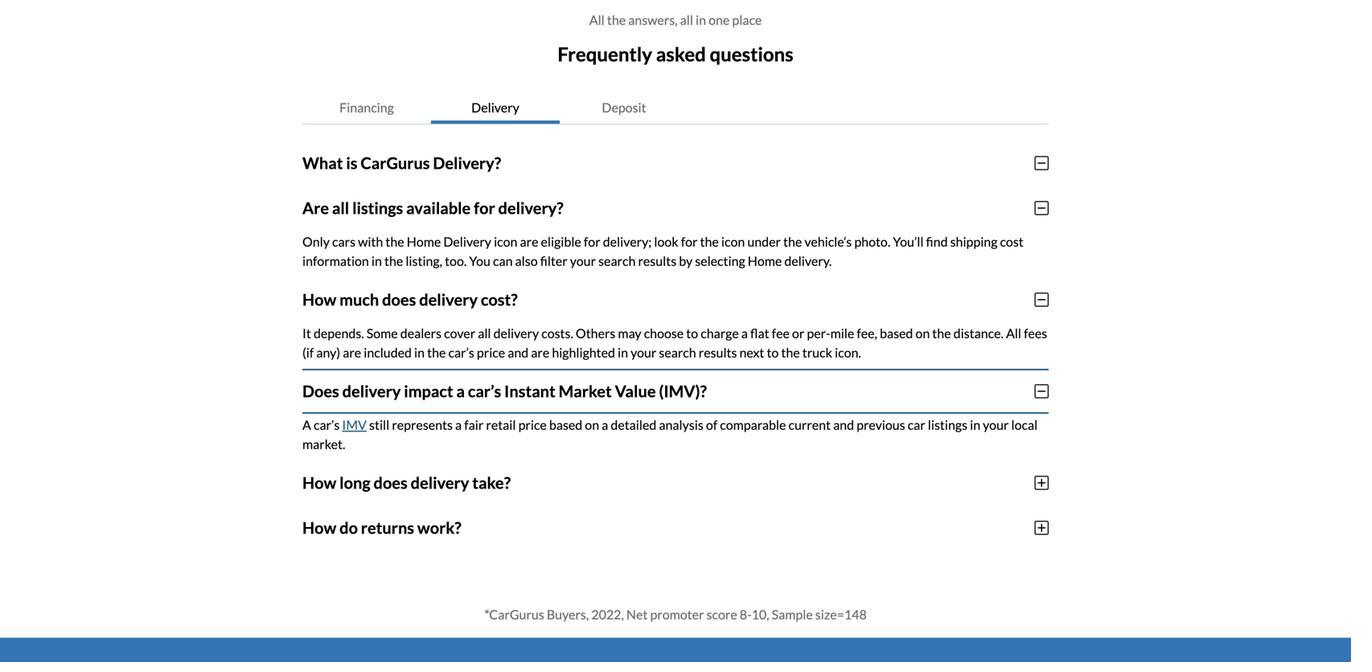 Task type: locate. For each thing, give the bounding box(es) containing it.
2 minus square image from the top
[[1035, 384, 1049, 400]]

on down market
[[585, 417, 599, 433]]

2 plus square image from the top
[[1035, 520, 1049, 536]]

plus square image
[[1035, 475, 1049, 491], [1035, 520, 1049, 536]]

a left flat
[[742, 326, 748, 341]]

1 vertical spatial plus square image
[[1035, 520, 1049, 536]]

1 vertical spatial minus square image
[[1035, 384, 1049, 400]]

what
[[302, 153, 343, 173]]

car's inside it depends. some dealers cover all delivery costs. others may choose to charge a flat fee or per-mile fee, based on the distance. all fees (if any) are included in the car's price and are highlighted in your search results next to the truck icon.
[[448, 345, 474, 361]]

the up the frequently
[[607, 12, 626, 28]]

are all listings available for delivery? button
[[302, 186, 1049, 231]]

1 vertical spatial search
[[659, 345, 696, 361]]

0 vertical spatial delivery
[[472, 100, 520, 115]]

car
[[908, 417, 926, 433]]

minus square image inside how much does delivery cost? dropdown button
[[1035, 292, 1049, 308]]

in inside only cars with the home delivery icon are eligible for delivery; look for the icon under the vehicle's photo. you'll find shipping cost information in the listing, too. you can also filter your search results by selecting home delivery.
[[372, 253, 382, 269]]

home
[[407, 234, 441, 250], [748, 253, 782, 269]]

0 horizontal spatial on
[[585, 417, 599, 433]]

minus square image inside "are all listings available for delivery?" dropdown button
[[1035, 200, 1049, 216]]

of
[[706, 417, 718, 433]]

1 vertical spatial delivery
[[444, 234, 491, 250]]

tab list
[[302, 92, 1049, 125]]

depends.
[[314, 326, 364, 341]]

are up also at the top left
[[520, 234, 539, 250]]

1 horizontal spatial listings
[[928, 417, 968, 433]]

on inside still represents a fair retail price based on a detailed analysis of comparable current and previous car listings in your local market.
[[585, 417, 599, 433]]

delivery up work?
[[411, 474, 469, 493]]

to
[[686, 326, 698, 341], [767, 345, 779, 361]]

icon up can
[[494, 234, 518, 250]]

search down delivery;
[[599, 253, 636, 269]]

minus square image inside does delivery impact a car's instant market value (imv)? "dropdown button"
[[1035, 384, 1049, 400]]

1 vertical spatial all
[[1006, 326, 1022, 341]]

next
[[740, 345, 765, 361]]

based down market
[[549, 417, 583, 433]]

1 vertical spatial all
[[332, 199, 349, 218]]

charge
[[701, 326, 739, 341]]

10,
[[752, 607, 770, 623]]

home down under
[[748, 253, 782, 269]]

2 vertical spatial how
[[302, 519, 337, 538]]

1 horizontal spatial on
[[916, 326, 930, 341]]

photo.
[[855, 234, 891, 250]]

1 vertical spatial price
[[519, 417, 547, 433]]

*cargurus buyers, 2022, net promoter score 8-10, sample size=148
[[484, 607, 867, 623]]

is
[[346, 153, 358, 173]]

1 horizontal spatial to
[[767, 345, 779, 361]]

delivery?
[[498, 199, 564, 218]]

1 plus square image from the top
[[1035, 475, 1049, 491]]

(if
[[302, 345, 314, 361]]

1 horizontal spatial your
[[631, 345, 657, 361]]

cover
[[444, 326, 476, 341]]

also
[[515, 253, 538, 269]]

how left do
[[302, 519, 337, 538]]

for right eligible
[[584, 234, 601, 250]]

are
[[520, 234, 539, 250], [343, 345, 361, 361], [531, 345, 550, 361]]

minus square image
[[1035, 155, 1049, 171], [1035, 384, 1049, 400]]

and up instant
[[508, 345, 529, 361]]

results inside it depends. some dealers cover all delivery costs. others may choose to charge a flat fee or per-mile fee, based on the distance. all fees (if any) are included in the car's price and are highlighted in your search results next to the truck icon.
[[699, 345, 737, 361]]

all left fees
[[1006, 326, 1022, 341]]

in
[[696, 12, 706, 28], [372, 253, 382, 269], [414, 345, 425, 361], [618, 345, 628, 361], [970, 417, 981, 433]]

any)
[[316, 345, 340, 361]]

0 horizontal spatial and
[[508, 345, 529, 361]]

delivery up too.
[[444, 234, 491, 250]]

results down look
[[638, 253, 677, 269]]

0 horizontal spatial price
[[477, 345, 505, 361]]

on inside it depends. some dealers cover all delivery costs. others may choose to charge a flat fee or per-mile fee, based on the distance. all fees (if any) are included in the car's price and are highlighted in your search results next to the truck icon.
[[916, 326, 930, 341]]

0 vertical spatial car's
[[448, 345, 474, 361]]

price inside it depends. some dealers cover all delivery costs. others may choose to charge a flat fee or per-mile fee, based on the distance. all fees (if any) are included in the car's price and are highlighted in your search results next to the truck icon.
[[477, 345, 505, 361]]

your right 'filter'
[[570, 253, 596, 269]]

plus square image for how do returns work?
[[1035, 520, 1049, 536]]

1 vertical spatial and
[[833, 417, 854, 433]]

2022,
[[592, 607, 624, 623]]

1 vertical spatial minus square image
[[1035, 292, 1049, 308]]

deposit tab
[[560, 92, 689, 124]]

price inside still represents a fair retail price based on a detailed analysis of comparable current and previous car listings in your local market.
[[519, 417, 547, 433]]

how left long at the bottom of the page
[[302, 474, 337, 493]]

0 vertical spatial minus square image
[[1035, 155, 1049, 171]]

1 horizontal spatial icon
[[721, 234, 745, 250]]

how inside dropdown button
[[302, 474, 337, 493]]

car's
[[448, 345, 474, 361], [468, 382, 501, 401], [314, 417, 340, 433]]

per-
[[807, 326, 831, 341]]

0 vertical spatial price
[[477, 345, 505, 361]]

your down may
[[631, 345, 657, 361]]

do
[[340, 519, 358, 538]]

0 vertical spatial search
[[599, 253, 636, 269]]

does inside dropdown button
[[374, 474, 408, 493]]

and right current
[[833, 417, 854, 433]]

car's down cover
[[448, 345, 474, 361]]

does right long at the bottom of the page
[[374, 474, 408, 493]]

are all listings available for delivery?
[[302, 199, 564, 218]]

analysis
[[659, 417, 704, 433]]

1 vertical spatial based
[[549, 417, 583, 433]]

instant
[[504, 382, 556, 401]]

impact
[[404, 382, 453, 401]]

all the answers, all in one place
[[589, 12, 762, 28]]

are
[[302, 199, 329, 218]]

2 horizontal spatial for
[[681, 234, 698, 250]]

0 horizontal spatial home
[[407, 234, 441, 250]]

minus square image
[[1035, 200, 1049, 216], [1035, 292, 1049, 308]]

based
[[880, 326, 913, 341], [549, 417, 583, 433]]

0 horizontal spatial results
[[638, 253, 677, 269]]

0 vertical spatial and
[[508, 345, 529, 361]]

a
[[302, 417, 311, 433]]

in left local
[[970, 417, 981, 433]]

listings inside still represents a fair retail price based on a detailed analysis of comparable current and previous car listings in your local market.
[[928, 417, 968, 433]]

0 vertical spatial listings
[[352, 199, 403, 218]]

icon
[[494, 234, 518, 250], [721, 234, 745, 250]]

size=148
[[816, 607, 867, 623]]

all inside dropdown button
[[332, 199, 349, 218]]

0 vertical spatial how
[[302, 290, 337, 310]]

net
[[627, 607, 648, 623]]

1 horizontal spatial based
[[880, 326, 913, 341]]

retail
[[486, 417, 516, 433]]

icon up selecting at top
[[721, 234, 745, 250]]

0 vertical spatial your
[[570, 253, 596, 269]]

cost
[[1000, 234, 1024, 250]]

the
[[607, 12, 626, 28], [386, 234, 404, 250], [700, 234, 719, 250], [784, 234, 802, 250], [385, 253, 403, 269], [933, 326, 951, 341], [427, 345, 446, 361], [781, 345, 800, 361]]

listings
[[352, 199, 403, 218], [928, 417, 968, 433]]

delivery up cover
[[419, 290, 478, 310]]

only cars with the home delivery icon are eligible for delivery; look for the icon under the vehicle's photo. you'll find shipping cost information in the listing, too. you can also filter your search results by selecting home delivery.
[[302, 234, 1024, 269]]

or
[[792, 326, 805, 341]]

are inside only cars with the home delivery icon are eligible for delivery; look for the icon under the vehicle's photo. you'll find shipping cost information in the listing, too. you can also filter your search results by selecting home delivery.
[[520, 234, 539, 250]]

the right with
[[386, 234, 404, 250]]

0 vertical spatial does
[[382, 290, 416, 310]]

some
[[367, 326, 398, 341]]

listings right car
[[928, 417, 968, 433]]

it depends. some dealers cover all delivery costs. others may choose to charge a flat fee or per-mile fee, based on the distance. all fees (if any) are included in the car's price and are highlighted in your search results next to the truck icon.
[[302, 326, 1048, 361]]

all right cover
[[478, 326, 491, 341]]

frequently asked questions
[[558, 43, 794, 66]]

price up does delivery impact a car's instant market value (imv)?
[[477, 345, 505, 361]]

0 horizontal spatial for
[[474, 199, 495, 218]]

in down dealers
[[414, 345, 425, 361]]

2 vertical spatial your
[[983, 417, 1009, 433]]

1 horizontal spatial all
[[478, 326, 491, 341]]

delivery up delivery?
[[472, 100, 520, 115]]

for up by
[[681, 234, 698, 250]]

take?
[[472, 474, 511, 493]]

on
[[916, 326, 930, 341], [585, 417, 599, 433]]

results down charge
[[699, 345, 737, 361]]

minus square image for how much does delivery cost?
[[1035, 292, 1049, 308]]

your left local
[[983, 417, 1009, 433]]

search down choose
[[659, 345, 696, 361]]

all left the 'one'
[[680, 12, 693, 28]]

car's up the market.
[[314, 417, 340, 433]]

flat
[[751, 326, 770, 341]]

delivery up still
[[342, 382, 401, 401]]

for inside dropdown button
[[474, 199, 495, 218]]

1 minus square image from the top
[[1035, 200, 1049, 216]]

the up selecting at top
[[700, 234, 719, 250]]

to left charge
[[686, 326, 698, 341]]

1 horizontal spatial search
[[659, 345, 696, 361]]

minus square image for does delivery impact a car's instant market value (imv)?
[[1035, 384, 1049, 400]]

0 horizontal spatial all
[[332, 199, 349, 218]]

previous
[[857, 417, 905, 433]]

what is cargurus delivery?
[[302, 153, 501, 173]]

returns
[[361, 519, 414, 538]]

0 horizontal spatial your
[[570, 253, 596, 269]]

truck
[[803, 345, 833, 361]]

to right next
[[767, 345, 779, 361]]

in down with
[[372, 253, 382, 269]]

delivery inside only cars with the home delivery icon are eligible for delivery; look for the icon under the vehicle's photo. you'll find shipping cost information in the listing, too. you can also filter your search results by selecting home delivery.
[[444, 234, 491, 250]]

cars
[[332, 234, 356, 250]]

1 horizontal spatial and
[[833, 417, 854, 433]]

how much does delivery cost? button
[[302, 277, 1049, 322]]

all inside it depends. some dealers cover all delivery costs. others may choose to charge a flat fee or per-mile fee, based on the distance. all fees (if any) are included in the car's price and are highlighted in your search results next to the truck icon.
[[478, 326, 491, 341]]

1 horizontal spatial results
[[699, 345, 737, 361]]

does inside dropdown button
[[382, 290, 416, 310]]

too.
[[445, 253, 467, 269]]

2 vertical spatial all
[[478, 326, 491, 341]]

delivery.
[[785, 253, 832, 269]]

search inside it depends. some dealers cover all delivery costs. others may choose to charge a flat fee or per-mile fee, based on the distance. all fees (if any) are included in the car's price and are highlighted in your search results next to the truck icon.
[[659, 345, 696, 361]]

cost?
[[481, 290, 518, 310]]

dealers
[[400, 326, 442, 341]]

0 horizontal spatial based
[[549, 417, 583, 433]]

1 how from the top
[[302, 290, 337, 310]]

1 vertical spatial does
[[374, 474, 408, 493]]

3 how from the top
[[302, 519, 337, 538]]

costs.
[[542, 326, 573, 341]]

plus square image inside how do returns work? dropdown button
[[1035, 520, 1049, 536]]

1 vertical spatial car's
[[468, 382, 501, 401]]

2 horizontal spatial all
[[680, 12, 693, 28]]

0 vertical spatial plus square image
[[1035, 475, 1049, 491]]

minus square image inside what is cargurus delivery? dropdown button
[[1035, 155, 1049, 171]]

0 vertical spatial to
[[686, 326, 698, 341]]

1 vertical spatial your
[[631, 345, 657, 361]]

a
[[742, 326, 748, 341], [456, 382, 465, 401], [455, 417, 462, 433], [602, 417, 608, 433]]

0 horizontal spatial icon
[[494, 234, 518, 250]]

car's up fair
[[468, 382, 501, 401]]

home up listing,
[[407, 234, 441, 250]]

2 horizontal spatial your
[[983, 417, 1009, 433]]

with
[[358, 234, 383, 250]]

shipping
[[951, 234, 998, 250]]

based inside it depends. some dealers cover all delivery costs. others may choose to charge a flat fee or per-mile fee, based on the distance. all fees (if any) are included in the car's price and are highlighted in your search results next to the truck icon.
[[880, 326, 913, 341]]

0 vertical spatial results
[[638, 253, 677, 269]]

car's inside "dropdown button"
[[468, 382, 501, 401]]

all
[[589, 12, 605, 28], [1006, 326, 1022, 341]]

all right are
[[332, 199, 349, 218]]

on right fee,
[[916, 326, 930, 341]]

0 vertical spatial minus square image
[[1035, 200, 1049, 216]]

2 minus square image from the top
[[1035, 292, 1049, 308]]

work?
[[417, 519, 462, 538]]

0 vertical spatial based
[[880, 326, 913, 341]]

fee,
[[857, 326, 878, 341]]

imv
[[342, 417, 367, 433]]

still
[[369, 417, 390, 433]]

tab list containing financing
[[302, 92, 1049, 125]]

does for much
[[382, 290, 416, 310]]

price right retail
[[519, 417, 547, 433]]

plus square image inside how long does delivery take? dropdown button
[[1035, 475, 1049, 491]]

in inside still represents a fair retail price based on a detailed analysis of comparable current and previous car listings in your local market.
[[970, 417, 981, 433]]

listings up with
[[352, 199, 403, 218]]

a right impact
[[456, 382, 465, 401]]

and
[[508, 345, 529, 361], [833, 417, 854, 433]]

1 vertical spatial how
[[302, 474, 337, 493]]

in down may
[[618, 345, 628, 361]]

under
[[748, 234, 781, 250]]

how up it
[[302, 290, 337, 310]]

1 horizontal spatial home
[[748, 253, 782, 269]]

all up the frequently
[[589, 12, 605, 28]]

1 minus square image from the top
[[1035, 155, 1049, 171]]

0 horizontal spatial search
[[599, 253, 636, 269]]

0 horizontal spatial all
[[589, 12, 605, 28]]

for right available
[[474, 199, 495, 218]]

based right fee,
[[880, 326, 913, 341]]

0 vertical spatial on
[[916, 326, 930, 341]]

how
[[302, 290, 337, 310], [302, 474, 337, 493], [302, 519, 337, 538]]

1 horizontal spatial for
[[584, 234, 601, 250]]

delivery down cost?
[[494, 326, 539, 341]]

current
[[789, 417, 831, 433]]

1 horizontal spatial price
[[519, 417, 547, 433]]

1 vertical spatial on
[[585, 417, 599, 433]]

2 how from the top
[[302, 474, 337, 493]]

delivery inside tab
[[472, 100, 520, 115]]

delivery?
[[433, 153, 501, 173]]

how for how much does delivery cost?
[[302, 290, 337, 310]]

filter
[[540, 253, 568, 269]]

0 horizontal spatial listings
[[352, 199, 403, 218]]

does up some on the left
[[382, 290, 416, 310]]

price
[[477, 345, 505, 361], [519, 417, 547, 433]]

1 vertical spatial listings
[[928, 417, 968, 433]]

listings inside dropdown button
[[352, 199, 403, 218]]

1 horizontal spatial all
[[1006, 326, 1022, 341]]

0 vertical spatial all
[[680, 12, 693, 28]]

1 vertical spatial results
[[699, 345, 737, 361]]



Task type: vqa. For each thing, say whether or not it's contained in the screenshot.
Cost
yes



Task type: describe. For each thing, give the bounding box(es) containing it.
deposit
[[602, 100, 646, 115]]

market.
[[302, 437, 345, 452]]

8-
[[740, 607, 752, 623]]

how for how do returns work?
[[302, 519, 337, 538]]

buyers,
[[547, 607, 589, 623]]

0 vertical spatial all
[[589, 12, 605, 28]]

what is cargurus delivery? button
[[302, 141, 1049, 186]]

2 vertical spatial car's
[[314, 417, 340, 433]]

icon.
[[835, 345, 861, 361]]

0 vertical spatial home
[[407, 234, 441, 250]]

imv link
[[342, 417, 367, 433]]

1 vertical spatial home
[[748, 253, 782, 269]]

a car's imv
[[302, 417, 367, 433]]

your inside it depends. some dealers cover all delivery costs. others may choose to charge a flat fee or per-mile fee, based on the distance. all fees (if any) are included in the car's price and are highlighted in your search results next to the truck icon.
[[631, 345, 657, 361]]

fees
[[1024, 326, 1048, 341]]

sample
[[772, 607, 813, 623]]

a left detailed
[[602, 417, 608, 433]]

included
[[364, 345, 412, 361]]

fee
[[772, 326, 790, 341]]

the left "distance."
[[933, 326, 951, 341]]

comparable
[[720, 417, 786, 433]]

mile
[[831, 326, 855, 341]]

all inside it depends. some dealers cover all delivery costs. others may choose to charge a flat fee or per-mile fee, based on the distance. all fees (if any) are included in the car's price and are highlighted in your search results next to the truck icon.
[[1006, 326, 1022, 341]]

how for how long does delivery take?
[[302, 474, 337, 493]]

listing,
[[406, 253, 442, 269]]

a left fair
[[455, 417, 462, 433]]

cargurus
[[361, 153, 430, 173]]

may
[[618, 326, 642, 341]]

detailed
[[611, 417, 657, 433]]

find
[[926, 234, 948, 250]]

still represents a fair retail price based on a detailed analysis of comparable current and previous car listings in your local market.
[[302, 417, 1038, 452]]

delivery inside dropdown button
[[411, 474, 469, 493]]

can
[[493, 253, 513, 269]]

are down costs.
[[531, 345, 550, 361]]

how do returns work?
[[302, 519, 462, 538]]

available
[[406, 199, 471, 218]]

the left listing,
[[385, 253, 403, 269]]

local
[[1012, 417, 1038, 433]]

it
[[302, 326, 311, 341]]

the up delivery.
[[784, 234, 802, 250]]

delivery tab
[[431, 92, 560, 124]]

based inside still represents a fair retail price based on a detailed analysis of comparable current and previous car listings in your local market.
[[549, 417, 583, 433]]

score
[[707, 607, 737, 623]]

your inside only cars with the home delivery icon are eligible for delivery; look for the icon under the vehicle's photo. you'll find shipping cost information in the listing, too. you can also filter your search results by selecting home delivery.
[[570, 253, 596, 269]]

and inside still represents a fair retail price based on a detailed analysis of comparable current and previous car listings in your local market.
[[833, 417, 854, 433]]

vehicle's
[[805, 234, 852, 250]]

you'll
[[893, 234, 924, 250]]

0 horizontal spatial to
[[686, 326, 698, 341]]

1 vertical spatial to
[[767, 345, 779, 361]]

1 icon from the left
[[494, 234, 518, 250]]

does for long
[[374, 474, 408, 493]]

highlighted
[[552, 345, 615, 361]]

how do returns work? button
[[302, 506, 1049, 551]]

search inside only cars with the home delivery icon are eligible for delivery; look for the icon under the vehicle's photo. you'll find shipping cost information in the listing, too. you can also filter your search results by selecting home delivery.
[[599, 253, 636, 269]]

delivery inside "dropdown button"
[[342, 382, 401, 401]]

a inside "dropdown button"
[[456, 382, 465, 401]]

delivery inside dropdown button
[[419, 290, 478, 310]]

results inside only cars with the home delivery icon are eligible for delivery; look for the icon under the vehicle's photo. you'll find shipping cost information in the listing, too. you can also filter your search results by selecting home delivery.
[[638, 253, 677, 269]]

financing
[[340, 100, 394, 115]]

you
[[469, 253, 491, 269]]

one
[[709, 12, 730, 28]]

how long does delivery take?
[[302, 474, 511, 493]]

distance.
[[954, 326, 1004, 341]]

frequently
[[558, 43, 652, 66]]

asked
[[656, 43, 706, 66]]

minus square image for what is cargurus delivery?
[[1035, 155, 1049, 171]]

look
[[654, 234, 679, 250]]

minus square image for are all listings available for delivery?
[[1035, 200, 1049, 216]]

much
[[340, 290, 379, 310]]

others
[[576, 326, 616, 341]]

answers,
[[628, 12, 678, 28]]

and inside it depends. some dealers cover all delivery costs. others may choose to charge a flat fee or per-mile fee, based on the distance. all fees (if any) are included in the car's price and are highlighted in your search results next to the truck icon.
[[508, 345, 529, 361]]

2 icon from the left
[[721, 234, 745, 250]]

eligible
[[541, 234, 581, 250]]

financing tab
[[302, 92, 431, 124]]

value
[[615, 382, 656, 401]]

represents
[[392, 417, 453, 433]]

fair
[[464, 417, 484, 433]]

selecting
[[695, 253, 745, 269]]

the down or
[[781, 345, 800, 361]]

only
[[302, 234, 330, 250]]

does delivery impact a car's instant market value (imv)?
[[302, 382, 707, 401]]

how long does delivery take? button
[[302, 461, 1049, 506]]

by
[[679, 253, 693, 269]]

a inside it depends. some dealers cover all delivery costs. others may choose to charge a flat fee or per-mile fee, based on the distance. all fees (if any) are included in the car's price and are highlighted in your search results next to the truck icon.
[[742, 326, 748, 341]]

market
[[559, 382, 612, 401]]

choose
[[644, 326, 684, 341]]

are down depends.
[[343, 345, 361, 361]]

does
[[302, 382, 339, 401]]

in left the 'one'
[[696, 12, 706, 28]]

delivery;
[[603, 234, 652, 250]]

questions
[[710, 43, 794, 66]]

plus square image for how long does delivery take?
[[1035, 475, 1049, 491]]

delivery inside it depends. some dealers cover all delivery costs. others may choose to charge a flat fee or per-mile fee, based on the distance. all fees (if any) are included in the car's price and are highlighted in your search results next to the truck icon.
[[494, 326, 539, 341]]

(imv)?
[[659, 382, 707, 401]]

*cargurus
[[484, 607, 544, 623]]

your inside still represents a fair retail price based on a detailed analysis of comparable current and previous car listings in your local market.
[[983, 417, 1009, 433]]

the down dealers
[[427, 345, 446, 361]]

information
[[302, 253, 369, 269]]



